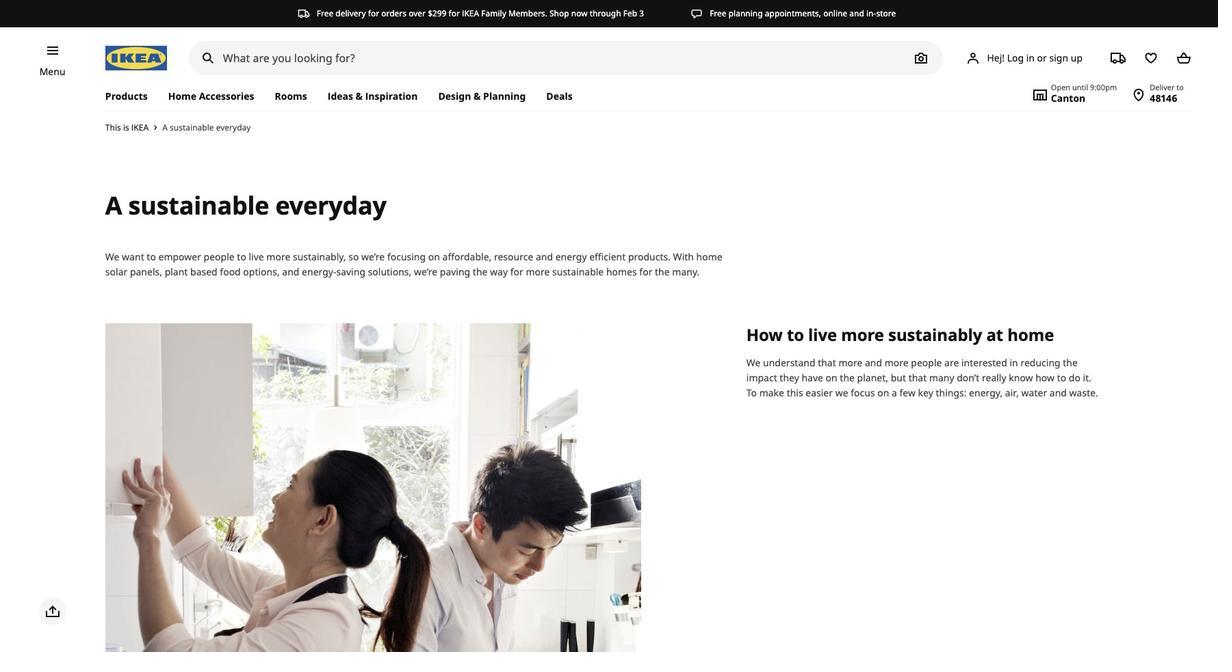 Task type: describe. For each thing, give the bounding box(es) containing it.
up
[[1071, 51, 1083, 64]]

and up "planet,"
[[865, 356, 882, 369]]

to up food
[[237, 250, 246, 263]]

appointments,
[[765, 8, 821, 19]]

affordable,
[[442, 250, 492, 263]]

really
[[982, 371, 1007, 384]]

empower
[[158, 250, 201, 263]]

menu
[[39, 65, 65, 78]]

until
[[1072, 82, 1088, 92]]

over
[[409, 8, 426, 19]]

paving
[[440, 266, 470, 279]]

reducing
[[1021, 356, 1061, 369]]

1 vertical spatial a sustainable everyday
[[105, 189, 387, 222]]

delivery
[[336, 8, 366, 19]]

design & planning link
[[428, 82, 536, 111]]

sustainably,
[[293, 250, 346, 263]]

open
[[1051, 82, 1071, 92]]

the left way
[[473, 266, 488, 279]]

so
[[349, 250, 359, 263]]

don't
[[957, 371, 980, 384]]

rooms
[[275, 90, 307, 103]]

easier
[[806, 386, 833, 399]]

but
[[891, 371, 906, 384]]

waste.
[[1069, 386, 1098, 399]]

0 vertical spatial everyday
[[216, 122, 251, 133]]

many
[[929, 371, 954, 384]]

and left the energy
[[536, 250, 553, 263]]

shop
[[550, 8, 569, 19]]

48146
[[1150, 92, 1178, 105]]

hej!
[[987, 51, 1005, 64]]

log
[[1007, 51, 1024, 64]]

1 vertical spatial that
[[909, 371, 927, 384]]

deals
[[546, 90, 573, 103]]

now
[[571, 8, 588, 19]]

do
[[1069, 371, 1081, 384]]

for left orders
[[368, 8, 379, 19]]

home
[[168, 90, 196, 103]]

1 horizontal spatial everyday
[[275, 189, 387, 222]]

this
[[787, 386, 803, 399]]

hej! log in or sign up
[[987, 51, 1083, 64]]

people inside we understand that more and more people are interested in reducing the impact they have on the planet, but that many don't really know how to do it. to make this easier we focus on a few key things: energy, air, water and waste.
[[911, 356, 942, 369]]

free delivery for orders over $299 for ikea family members. shop now through feb 3
[[317, 8, 644, 19]]

for down resource
[[510, 266, 523, 279]]

ikea logotype, go to start page image
[[105, 46, 167, 70]]

water
[[1022, 386, 1047, 399]]

for down products. in the top right of the page
[[639, 266, 653, 279]]

2 vertical spatial on
[[878, 386, 889, 399]]

we for a sustainable everyday
[[105, 250, 119, 263]]

1 horizontal spatial home
[[1008, 324, 1054, 346]]

store
[[876, 8, 896, 19]]

a young couple preparing food in their galley kitchen. one of them chops a pepper while the other looks in a wall cabinet. image
[[105, 324, 641, 653]]

rooms link
[[265, 82, 317, 111]]

we
[[835, 386, 848, 399]]

want
[[122, 250, 144, 263]]

to inside we understand that more and more people are interested in reducing the impact they have on the planet, but that many don't really know how to do it. to make this easier we focus on a few key things: energy, air, water and waste.
[[1057, 371, 1066, 384]]

options,
[[243, 266, 280, 279]]

efficient
[[589, 250, 626, 263]]

through
[[590, 8, 621, 19]]

free planning appointments, online and in-store link
[[691, 8, 896, 20]]

products
[[105, 90, 148, 103]]

ideas & inspiration
[[328, 90, 418, 103]]

free delivery for orders over $299 for ikea family members. shop now through feb 3 link
[[298, 8, 644, 20]]

free for free planning appointments, online and in-store
[[710, 8, 727, 19]]

inspiration
[[365, 90, 418, 103]]

solar
[[105, 266, 127, 279]]

plant
[[165, 266, 188, 279]]

sign
[[1050, 51, 1068, 64]]

many.
[[672, 266, 700, 279]]

energy
[[556, 250, 587, 263]]

home inside the we want to empower people to live more sustainably, so we're focusing on affordable, resource and energy efficient products. with home solar panels, plant based food options, and energy-saving solutions, we're paving the way for more sustainable homes for the many.
[[696, 250, 723, 263]]

ideas & inspiration link
[[317, 82, 428, 111]]

understand
[[763, 356, 815, 369]]

and left in-
[[850, 8, 864, 19]]

or
[[1037, 51, 1047, 64]]

the up we
[[840, 371, 855, 384]]

1 horizontal spatial live
[[808, 324, 837, 346]]

deliver to 48146
[[1150, 82, 1184, 105]]

in inside we understand that more and more people are interested in reducing the impact they have on the planet, but that many don't really know how to do it. to make this easier we focus on a few key things: energy, air, water and waste.
[[1010, 356, 1018, 369]]

live inside the we want to empower people to live more sustainably, so we're focusing on affordable, resource and energy efficient products. with home solar panels, plant based food options, and energy-saving solutions, we're paving the way for more sustainable homes for the many.
[[249, 250, 264, 263]]

we for how to live more sustainably at home
[[747, 356, 761, 369]]

in inside hej! log in or sign up link
[[1026, 51, 1035, 64]]

things:
[[936, 386, 967, 399]]

to inside "deliver to 48146"
[[1177, 82, 1184, 92]]

to up "panels,"
[[147, 250, 156, 263]]

and down "how"
[[1050, 386, 1067, 399]]

is
[[123, 122, 129, 134]]

how
[[747, 324, 783, 346]]

a
[[892, 386, 897, 399]]

people inside the we want to empower people to live more sustainably, so we're focusing on affordable, resource and energy efficient products. with home solar panels, plant based food options, and energy-saving solutions, we're paving the way for more sustainable homes for the many.
[[204, 250, 235, 263]]

the down products. in the top right of the page
[[655, 266, 670, 279]]



Task type: locate. For each thing, give the bounding box(es) containing it.
0 horizontal spatial ikea
[[131, 122, 149, 134]]

solutions,
[[368, 266, 412, 279]]

0 horizontal spatial in
[[1010, 356, 1018, 369]]

1 free from the left
[[317, 8, 333, 19]]

a right this is ikea
[[162, 122, 168, 133]]

ikea right is
[[131, 122, 149, 134]]

resource
[[494, 250, 533, 263]]

0 horizontal spatial a
[[105, 189, 122, 222]]

ikea left 'family'
[[462, 8, 479, 19]]

in-
[[866, 8, 876, 19]]

0 vertical spatial that
[[818, 356, 836, 369]]

open until 9:00pm canton
[[1051, 82, 1117, 105]]

1 horizontal spatial a
[[162, 122, 168, 133]]

1 vertical spatial people
[[911, 356, 942, 369]]

3
[[639, 8, 644, 19]]

everyday up sustainably,
[[275, 189, 387, 222]]

they
[[780, 371, 799, 384]]

food
[[220, 266, 241, 279]]

free left planning
[[710, 8, 727, 19]]

to
[[747, 386, 757, 399]]

we're right the so
[[361, 250, 385, 263]]

on left a
[[878, 386, 889, 399]]

that up have
[[818, 356, 836, 369]]

design
[[438, 90, 471, 103]]

to left do
[[1057, 371, 1066, 384]]

2 horizontal spatial on
[[878, 386, 889, 399]]

& for ideas
[[356, 90, 363, 103]]

1 & from the left
[[356, 90, 363, 103]]

canton
[[1051, 92, 1086, 105]]

in
[[1026, 51, 1035, 64], [1010, 356, 1018, 369]]

on up we
[[826, 371, 838, 384]]

planning
[[483, 90, 526, 103]]

live up understand
[[808, 324, 837, 346]]

1 vertical spatial we
[[747, 356, 761, 369]]

a sustainable everyday down home accessories link
[[162, 122, 251, 133]]

1 vertical spatial home
[[1008, 324, 1054, 346]]

for
[[368, 8, 379, 19], [449, 8, 460, 19], [510, 266, 523, 279], [639, 266, 653, 279]]

$299
[[428, 8, 447, 19]]

on up paving
[[428, 250, 440, 263]]

&
[[356, 90, 363, 103], [474, 90, 481, 103]]

we inside we understand that more and more people are interested in reducing the impact they have on the planet, but that many don't really know how to do it. to make this easier we focus on a few key things: energy, air, water and waste.
[[747, 356, 761, 369]]

in up know
[[1010, 356, 1018, 369]]

this is ikea link
[[105, 122, 149, 134]]

sustainable down home
[[170, 122, 214, 133]]

menu button
[[39, 64, 65, 79]]

1 vertical spatial live
[[808, 324, 837, 346]]

members.
[[508, 8, 547, 19]]

home up 'reducing'
[[1008, 324, 1054, 346]]

energy-
[[302, 266, 336, 279]]

0 vertical spatial a
[[162, 122, 168, 133]]

key
[[918, 386, 933, 399]]

0 horizontal spatial we
[[105, 250, 119, 263]]

0 vertical spatial ikea
[[462, 8, 479, 19]]

deals link
[[536, 82, 583, 111]]

0 vertical spatial sustainable
[[170, 122, 214, 133]]

that up key
[[909, 371, 927, 384]]

0 horizontal spatial that
[[818, 356, 836, 369]]

free planning appointments, online and in-store
[[710, 8, 896, 19]]

home right the with
[[696, 250, 723, 263]]

impact
[[747, 371, 777, 384]]

1 horizontal spatial we
[[747, 356, 761, 369]]

this is ikea
[[105, 122, 149, 134]]

1 vertical spatial on
[[826, 371, 838, 384]]

1 vertical spatial ikea
[[131, 122, 149, 134]]

make
[[759, 386, 784, 399]]

0 vertical spatial a sustainable everyday
[[162, 122, 251, 133]]

we're down focusing on the top left
[[414, 266, 437, 279]]

people up many
[[911, 356, 942, 369]]

2 free from the left
[[710, 8, 727, 19]]

on
[[428, 250, 440, 263], [826, 371, 838, 384], [878, 386, 889, 399]]

have
[[802, 371, 823, 384]]

air,
[[1005, 386, 1019, 399]]

products.
[[628, 250, 671, 263]]

0 horizontal spatial on
[[428, 250, 440, 263]]

ikea
[[462, 8, 479, 19], [131, 122, 149, 134]]

& for design
[[474, 90, 481, 103]]

a up want
[[105, 189, 122, 222]]

at
[[986, 324, 1003, 346]]

products link
[[105, 82, 158, 111]]

how to live more sustainably at home
[[747, 324, 1054, 346]]

and
[[850, 8, 864, 19], [536, 250, 553, 263], [282, 266, 299, 279], [865, 356, 882, 369], [1050, 386, 1067, 399]]

a sustainable everyday up the 'options,'
[[105, 189, 387, 222]]

0 vertical spatial people
[[204, 250, 235, 263]]

we want to empower people to live more sustainably, so we're focusing on affordable, resource and energy efficient products. with home solar panels, plant based food options, and energy-saving solutions, we're paving the way for more sustainable homes for the many.
[[105, 250, 723, 279]]

to up understand
[[787, 324, 804, 346]]

and left energy-
[[282, 266, 299, 279]]

way
[[490, 266, 508, 279]]

ideas
[[328, 90, 353, 103]]

sustainable up empower
[[128, 189, 269, 222]]

sustainable down the energy
[[552, 266, 604, 279]]

0 vertical spatial live
[[249, 250, 264, 263]]

we up solar on the top left of the page
[[105, 250, 119, 263]]

free inside free delivery for orders over $299 for ikea family members. shop now through feb 3 link
[[317, 8, 333, 19]]

0 vertical spatial we
[[105, 250, 119, 263]]

sustainable
[[170, 122, 214, 133], [128, 189, 269, 222], [552, 266, 604, 279]]

on inside the we want to empower people to live more sustainably, so we're focusing on affordable, resource and energy efficient products. with home solar panels, plant based food options, and energy-saving solutions, we're paving the way for more sustainable homes for the many.
[[428, 250, 440, 263]]

saving
[[336, 266, 365, 279]]

with
[[673, 250, 694, 263]]

0 vertical spatial on
[[428, 250, 440, 263]]

in left or
[[1026, 51, 1035, 64]]

1 horizontal spatial in
[[1026, 51, 1035, 64]]

people up food
[[204, 250, 235, 263]]

focus
[[851, 386, 875, 399]]

live up the 'options,'
[[249, 250, 264, 263]]

ikea inside free delivery for orders over $299 for ikea family members. shop now through feb 3 link
[[462, 8, 479, 19]]

sustainable inside the we want to empower people to live more sustainably, so we're focusing on affordable, resource and energy efficient products. with home solar panels, plant based food options, and energy-saving solutions, we're paving the way for more sustainable homes for the many.
[[552, 266, 604, 279]]

energy,
[[969, 386, 1003, 399]]

accessories
[[199, 90, 254, 103]]

1 vertical spatial everyday
[[275, 189, 387, 222]]

deliver
[[1150, 82, 1175, 92]]

1 vertical spatial a
[[105, 189, 122, 222]]

1 horizontal spatial &
[[474, 90, 481, 103]]

everyday
[[216, 122, 251, 133], [275, 189, 387, 222]]

we understand that more and more people are interested in reducing the impact they have on the planet, but that many don't really know how to do it. to make this easier we focus on a few key things: energy, air, water and waste.
[[747, 356, 1098, 399]]

people
[[204, 250, 235, 263], [911, 356, 942, 369]]

a
[[162, 122, 168, 133], [105, 189, 122, 222]]

feb
[[623, 8, 637, 19]]

2 & from the left
[[474, 90, 481, 103]]

1 horizontal spatial we're
[[414, 266, 437, 279]]

homes
[[606, 266, 637, 279]]

& right ideas
[[356, 90, 363, 103]]

free inside free planning appointments, online and in-store link
[[710, 8, 727, 19]]

1 vertical spatial sustainable
[[128, 189, 269, 222]]

to right deliver
[[1177, 82, 1184, 92]]

the up do
[[1063, 356, 1078, 369]]

0 horizontal spatial people
[[204, 250, 235, 263]]

home
[[696, 250, 723, 263], [1008, 324, 1054, 346]]

focusing
[[387, 250, 426, 263]]

1 horizontal spatial people
[[911, 356, 942, 369]]

based
[[190, 266, 217, 279]]

0 vertical spatial in
[[1026, 51, 1035, 64]]

it.
[[1083, 371, 1092, 384]]

more
[[266, 250, 290, 263], [526, 266, 550, 279], [841, 324, 884, 346], [839, 356, 863, 369], [885, 356, 909, 369]]

None search field
[[189, 41, 943, 75]]

0 vertical spatial home
[[696, 250, 723, 263]]

are
[[945, 356, 959, 369]]

panels,
[[130, 266, 162, 279]]

family
[[481, 8, 506, 19]]

0 vertical spatial we're
[[361, 250, 385, 263]]

0 horizontal spatial &
[[356, 90, 363, 103]]

the
[[473, 266, 488, 279], [655, 266, 670, 279], [1063, 356, 1078, 369], [840, 371, 855, 384]]

interested
[[962, 356, 1007, 369]]

this
[[105, 122, 121, 134]]

few
[[900, 386, 916, 399]]

0 horizontal spatial home
[[696, 250, 723, 263]]

1 horizontal spatial ikea
[[462, 8, 479, 19]]

everyday down the accessories
[[216, 122, 251, 133]]

we up impact
[[747, 356, 761, 369]]

for right the $299
[[449, 8, 460, 19]]

online
[[823, 8, 847, 19]]

2 vertical spatial sustainable
[[552, 266, 604, 279]]

1 horizontal spatial that
[[909, 371, 927, 384]]

sustainably
[[888, 324, 982, 346]]

we inside the we want to empower people to live more sustainably, so we're focusing on affordable, resource and energy efficient products. with home solar panels, plant based food options, and energy-saving solutions, we're paving the way for more sustainable homes for the many.
[[105, 250, 119, 263]]

1 horizontal spatial on
[[826, 371, 838, 384]]

9:00pm
[[1090, 82, 1117, 92]]

free left delivery
[[317, 8, 333, 19]]

& right the design
[[474, 90, 481, 103]]

1 horizontal spatial free
[[710, 8, 727, 19]]

0 horizontal spatial free
[[317, 8, 333, 19]]

home accessories link
[[158, 82, 265, 111]]

0 horizontal spatial we're
[[361, 250, 385, 263]]

live
[[249, 250, 264, 263], [808, 324, 837, 346]]

we're
[[361, 250, 385, 263], [414, 266, 437, 279]]

planning
[[729, 8, 763, 19]]

know
[[1009, 371, 1033, 384]]

1 vertical spatial in
[[1010, 356, 1018, 369]]

free for free delivery for orders over $299 for ikea family members. shop now through feb 3
[[317, 8, 333, 19]]

Search by product text field
[[189, 41, 943, 75]]

hej! log in or sign up link
[[949, 44, 1099, 72]]

0 horizontal spatial live
[[249, 250, 264, 263]]

home accessories
[[168, 90, 254, 103]]

0 horizontal spatial everyday
[[216, 122, 251, 133]]

1 vertical spatial we're
[[414, 266, 437, 279]]

planet,
[[857, 371, 888, 384]]



Task type: vqa. For each thing, say whether or not it's contained in the screenshot.
SHOP
yes



